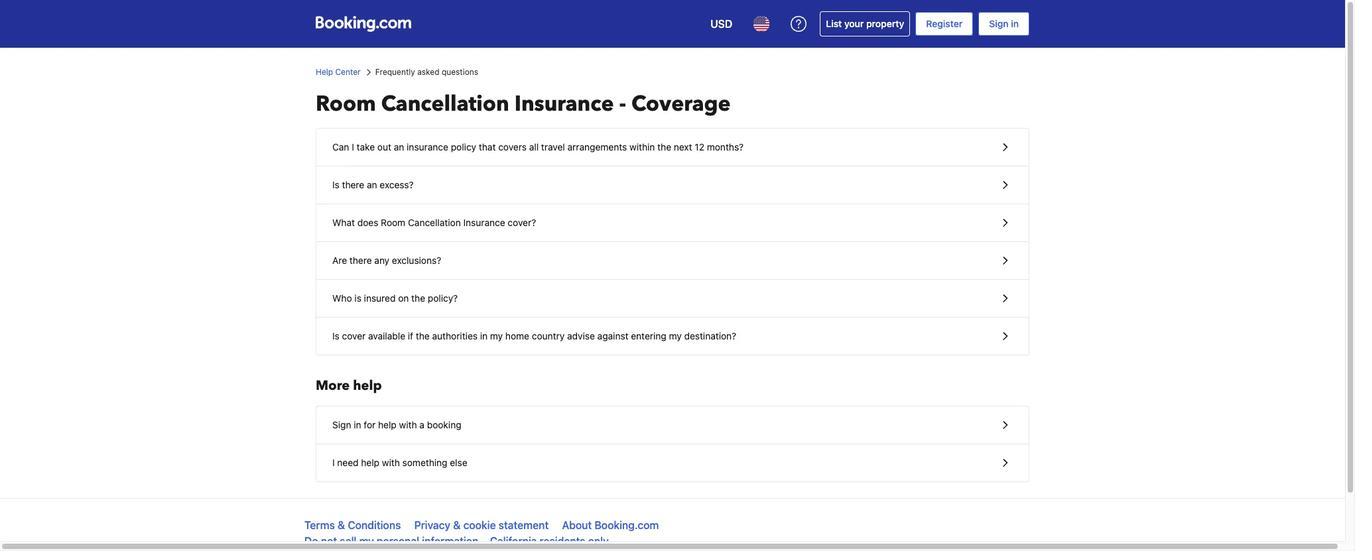 Task type: locate. For each thing, give the bounding box(es) containing it.
a
[[420, 419, 425, 431]]

insurance
[[515, 90, 614, 119], [464, 217, 505, 228]]

i need help with something else button
[[317, 445, 1029, 482]]

0 vertical spatial the
[[658, 141, 672, 153]]

is for is there an excess?
[[332, 179, 340, 190]]

center
[[335, 67, 361, 77]]

my left home
[[490, 330, 503, 342]]

list your property link
[[820, 11, 911, 36]]

i inside button
[[332, 457, 335, 469]]

questions
[[442, 67, 478, 77]]

who is insured on the policy? button
[[317, 280, 1029, 318]]

1 vertical spatial help
[[378, 419, 397, 431]]

1 vertical spatial with
[[382, 457, 400, 469]]

arrangements
[[568, 141, 627, 153]]

0 horizontal spatial an
[[367, 179, 377, 190]]

within
[[630, 141, 655, 153]]

& up do not sell my personal information – california residents only link
[[453, 520, 461, 532]]

0 vertical spatial help
[[353, 377, 382, 395]]

0 vertical spatial is
[[332, 179, 340, 190]]

terms & conditions
[[305, 520, 401, 532]]

sign inside button
[[332, 419, 351, 431]]

0 vertical spatial i
[[352, 141, 354, 153]]

advise
[[567, 330, 595, 342]]

list
[[826, 18, 842, 29]]

0 vertical spatial insurance
[[515, 90, 614, 119]]

i left need
[[332, 457, 335, 469]]

is for is cover available if the authorities in my home country advise against entering my destination?
[[332, 330, 340, 342]]

privacy & cookie statement link
[[414, 520, 549, 532]]

sign in for help with a booking button
[[317, 407, 1029, 445]]

0 vertical spatial an
[[394, 141, 404, 153]]

sign
[[990, 18, 1009, 29], [332, 419, 351, 431]]

1 vertical spatial insurance
[[464, 217, 505, 228]]

is there an excess?
[[332, 179, 414, 190]]

1 horizontal spatial sign
[[990, 18, 1009, 29]]

is there an excess? button
[[317, 167, 1029, 204]]

1 vertical spatial room
[[381, 217, 406, 228]]

there for is
[[342, 179, 364, 190]]

my
[[490, 330, 503, 342], [669, 330, 682, 342], [359, 536, 374, 547]]

1 horizontal spatial an
[[394, 141, 404, 153]]

register link
[[916, 12, 974, 36]]

about booking.com do not sell my personal information – california residents only
[[305, 520, 659, 547]]

is down the can
[[332, 179, 340, 190]]

2 vertical spatial in
[[354, 419, 361, 431]]

available
[[368, 330, 406, 342]]

else
[[450, 457, 468, 469]]

& up sell
[[338, 520, 345, 532]]

with
[[399, 419, 417, 431], [382, 457, 400, 469]]

1 vertical spatial sign
[[332, 419, 351, 431]]

about
[[562, 520, 592, 532]]

that
[[479, 141, 496, 153]]

register
[[927, 18, 963, 29]]

insurance
[[407, 141, 449, 153]]

usd button
[[703, 8, 741, 40]]

room cancellation insurance - coverage
[[316, 90, 731, 119]]

an right out
[[394, 141, 404, 153]]

help right for
[[378, 419, 397, 431]]

can i take out an insurance policy that covers all travel arrangements within the next 12 months?
[[332, 141, 744, 153]]

sign left for
[[332, 419, 351, 431]]

exclusions?
[[392, 255, 441, 266]]

1 horizontal spatial insurance
[[515, 90, 614, 119]]

1 vertical spatial is
[[332, 330, 340, 342]]

frequently
[[375, 67, 415, 77]]

the inside "button"
[[412, 293, 425, 304]]

what does room cancellation insurance cover?
[[332, 217, 537, 228]]

1 vertical spatial in
[[480, 330, 488, 342]]

list your property
[[826, 18, 905, 29]]

sign right register
[[990, 18, 1009, 29]]

there right the are
[[350, 255, 372, 266]]

terms
[[305, 520, 335, 532]]

0 vertical spatial there
[[342, 179, 364, 190]]

2 is from the top
[[332, 330, 340, 342]]

0 horizontal spatial in
[[354, 419, 361, 431]]

help right more at the bottom left of the page
[[353, 377, 382, 395]]

is inside button
[[332, 179, 340, 190]]

the left next
[[658, 141, 672, 153]]

-
[[619, 90, 626, 119]]

there inside button
[[350, 255, 372, 266]]

an
[[394, 141, 404, 153], [367, 179, 377, 190]]

help center
[[316, 67, 361, 77]]

the
[[658, 141, 672, 153], [412, 293, 425, 304], [416, 330, 430, 342]]

with left the something
[[382, 457, 400, 469]]

do
[[305, 536, 318, 547]]

cancellation inside what does room cancellation insurance cover? button
[[408, 217, 461, 228]]

are
[[332, 255, 347, 266]]

2 vertical spatial the
[[416, 330, 430, 342]]

residents
[[540, 536, 586, 547]]

1 vertical spatial the
[[412, 293, 425, 304]]

0 horizontal spatial sign
[[332, 419, 351, 431]]

an left excess?
[[367, 179, 377, 190]]

an inside button
[[367, 179, 377, 190]]

your
[[845, 18, 864, 29]]

who is insured on the policy?
[[332, 293, 458, 304]]

take
[[357, 141, 375, 153]]

the right the if
[[416, 330, 430, 342]]

0 vertical spatial in
[[1011, 18, 1019, 29]]

1 horizontal spatial my
[[490, 330, 503, 342]]

1 vertical spatial i
[[332, 457, 335, 469]]

my right entering
[[669, 330, 682, 342]]

policy?
[[428, 293, 458, 304]]

months?
[[707, 141, 744, 153]]

personal
[[377, 536, 420, 547]]

1 & from the left
[[338, 520, 345, 532]]

statement
[[499, 520, 549, 532]]

& for privacy
[[453, 520, 461, 532]]

2 & from the left
[[453, 520, 461, 532]]

2 horizontal spatial my
[[669, 330, 682, 342]]

is cover available if the authorities in my home country advise against entering my destination? button
[[317, 318, 1029, 355]]

0 horizontal spatial my
[[359, 536, 374, 547]]

cookie
[[464, 520, 496, 532]]

0 horizontal spatial insurance
[[464, 217, 505, 228]]

with left a
[[399, 419, 417, 431]]

room right does
[[381, 217, 406, 228]]

my inside about booking.com do not sell my personal information – california residents only
[[359, 536, 374, 547]]

cover
[[342, 330, 366, 342]]

there
[[342, 179, 364, 190], [350, 255, 372, 266]]

1 vertical spatial cancellation
[[408, 217, 461, 228]]

0 horizontal spatial &
[[338, 520, 345, 532]]

cancellation down questions
[[381, 90, 509, 119]]

is
[[332, 179, 340, 190], [332, 330, 340, 342]]

1 is from the top
[[332, 179, 340, 190]]

insurance left cover?
[[464, 217, 505, 228]]

2 horizontal spatial in
[[1011, 18, 1019, 29]]

cancellation
[[381, 90, 509, 119], [408, 217, 461, 228]]

help right need
[[361, 457, 380, 469]]

0 vertical spatial sign
[[990, 18, 1009, 29]]

0 horizontal spatial i
[[332, 457, 335, 469]]

1 horizontal spatial i
[[352, 141, 354, 153]]

what does room cancellation insurance cover? button
[[317, 204, 1029, 242]]

is
[[355, 293, 362, 304]]

1 horizontal spatial &
[[453, 520, 461, 532]]

i right the can
[[352, 141, 354, 153]]

my down the 'conditions' on the left bottom of page
[[359, 536, 374, 547]]

information
[[422, 536, 479, 547]]

california
[[490, 536, 537, 547]]

there inside button
[[342, 179, 364, 190]]

1 vertical spatial there
[[350, 255, 372, 266]]

in for sign in for help with a booking
[[354, 419, 361, 431]]

cancellation up exclusions?
[[408, 217, 461, 228]]

the right on
[[412, 293, 425, 304]]

there up what
[[342, 179, 364, 190]]

property
[[867, 18, 905, 29]]

is inside button
[[332, 330, 340, 342]]

home
[[506, 330, 530, 342]]

in
[[1011, 18, 1019, 29], [480, 330, 488, 342], [354, 419, 361, 431]]

0 vertical spatial cancellation
[[381, 90, 509, 119]]

coverage
[[632, 90, 731, 119]]

excess?
[[380, 179, 414, 190]]

sign for sign in
[[990, 18, 1009, 29]]

1 horizontal spatial room
[[381, 217, 406, 228]]

0 horizontal spatial room
[[316, 90, 376, 119]]

1 vertical spatial an
[[367, 179, 377, 190]]

the inside button
[[416, 330, 430, 342]]

insurance up travel
[[515, 90, 614, 119]]

is cover available if the authorities in my home country advise against entering my destination?
[[332, 330, 737, 342]]

there for are
[[350, 255, 372, 266]]

sign in for help with a booking link
[[317, 407, 1029, 444]]

help
[[316, 67, 333, 77]]

insurance inside what does room cancellation insurance cover? button
[[464, 217, 505, 228]]

room down center
[[316, 90, 376, 119]]

is left cover at the left bottom of the page
[[332, 330, 340, 342]]



Task type: describe. For each thing, give the bounding box(es) containing it.
for
[[364, 419, 376, 431]]

travel
[[541, 141, 565, 153]]

if
[[408, 330, 413, 342]]

next
[[674, 141, 693, 153]]

the for authorities
[[416, 330, 430, 342]]

in for sign in
[[1011, 18, 1019, 29]]

destination?
[[685, 330, 737, 342]]

all
[[529, 141, 539, 153]]

12
[[695, 141, 705, 153]]

are there any exclusions?
[[332, 255, 441, 266]]

on
[[398, 293, 409, 304]]

& for terms
[[338, 520, 345, 532]]

authorities
[[432, 330, 478, 342]]

do not sell my personal information – california residents only link
[[305, 536, 609, 547]]

booking.com
[[595, 520, 659, 532]]

privacy
[[414, 520, 451, 532]]

who
[[332, 293, 352, 304]]

more help
[[316, 377, 382, 395]]

0 vertical spatial room
[[316, 90, 376, 119]]

an inside button
[[394, 141, 404, 153]]

more
[[316, 377, 350, 395]]

country
[[532, 330, 565, 342]]

about booking.com link
[[562, 520, 659, 532]]

privacy & cookie statement
[[414, 520, 549, 532]]

room inside button
[[381, 217, 406, 228]]

1 horizontal spatial in
[[480, 330, 488, 342]]

need
[[337, 457, 359, 469]]

covers
[[498, 141, 527, 153]]

2 vertical spatial help
[[361, 457, 380, 469]]

sign in link
[[979, 12, 1030, 36]]

frequently asked questions
[[375, 67, 478, 77]]

i inside button
[[352, 141, 354, 153]]

help center button
[[316, 66, 361, 78]]

0 vertical spatial with
[[399, 419, 417, 431]]

asked
[[418, 67, 440, 77]]

only
[[588, 536, 609, 547]]

booking.com online hotel reservations image
[[316, 16, 411, 32]]

entering
[[631, 330, 667, 342]]

any
[[375, 255, 390, 266]]

can
[[332, 141, 349, 153]]

the for policy?
[[412, 293, 425, 304]]

what
[[332, 217, 355, 228]]

sign for sign in for help with a booking
[[332, 419, 351, 431]]

booking
[[427, 419, 462, 431]]

–
[[481, 536, 488, 547]]

out
[[378, 141, 392, 153]]

against
[[598, 330, 629, 342]]

does
[[358, 217, 379, 228]]

policy
[[451, 141, 477, 153]]

the inside button
[[658, 141, 672, 153]]

insured
[[364, 293, 396, 304]]

something
[[403, 457, 448, 469]]

usd
[[711, 18, 733, 30]]

terms & conditions link
[[305, 520, 401, 532]]

conditions
[[348, 520, 401, 532]]

sign in
[[990, 18, 1019, 29]]

not
[[321, 536, 337, 547]]

i need help with something else
[[332, 457, 468, 469]]

cover?
[[508, 217, 537, 228]]

sign in for help with a booking
[[332, 419, 462, 431]]

are there any exclusions? button
[[317, 242, 1029, 280]]



Task type: vqa. For each thing, say whether or not it's contained in the screenshot.
full
no



